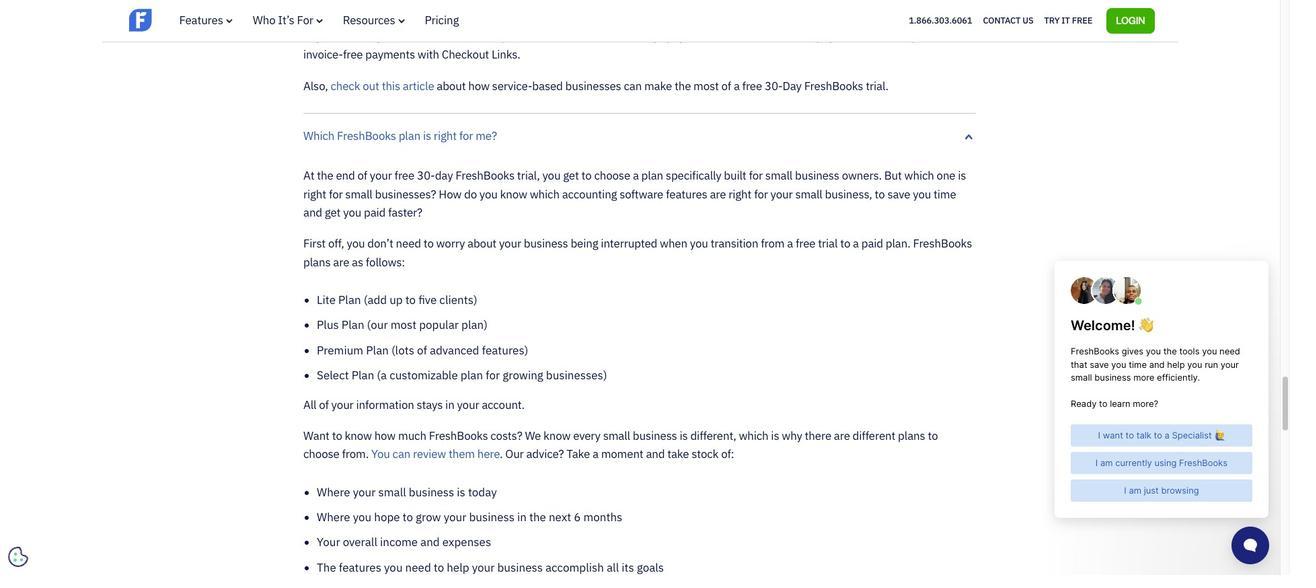Task type: locate. For each thing, give the bounding box(es) containing it.
know up you can review them here . our advice? take a moment and take stock of:
[[544, 429, 571, 443]]

1 vertical spatial choose
[[304, 447, 340, 462]]

overall
[[343, 535, 378, 550]]

is inside at the end of your free 30-day freshbooks trial, you get to choose a plan specifically built for small business owners. but which one is right for small businesses? how do you know which accounting software features are right for your small business, to save you time and get you paid faster?
[[959, 168, 967, 183]]

2 horizontal spatial plan
[[642, 168, 664, 183]]

1 horizontal spatial know
[[500, 187, 528, 202]]

payments down feature,
[[667, 29, 717, 44]]

you inside but, once you sign up for a freshbooks plan, check out our advanced payments feature, which includes recurring billing. advanced payments lets your small business accept credit cards online and accept payments like bank transfers, payments over the phone, and invoice-free payments with checkout links.
[[354, 10, 372, 25]]

1 horizontal spatial check
[[527, 10, 556, 25]]

freshbooks up do
[[456, 168, 515, 183]]

0 horizontal spatial out
[[363, 78, 379, 93]]

how inside the want to know how much freshbooks costs? we know every small business is different, which is why there are different plans to choose from.
[[375, 429, 396, 443]]

advanced up online
[[597, 10, 647, 25]]

are left as
[[333, 255, 349, 270]]

need down your overall income and expenses
[[406, 560, 431, 575]]

every
[[574, 429, 601, 443]]

free up businesses?
[[395, 168, 415, 183]]

1 vertical spatial can
[[393, 447, 411, 462]]

1 horizontal spatial 30-
[[765, 78, 783, 93]]

2 accept from the left
[[631, 29, 664, 44]]

features)
[[482, 343, 529, 358]]

1 horizontal spatial paid
[[862, 236, 884, 251]]

owners.
[[842, 168, 882, 183]]

one
[[937, 168, 956, 183]]

freshbooks inside but, once you sign up for a freshbooks plan, check out our advanced payments feature, which includes recurring billing. advanced payments lets your small business accept credit cards online and accept payments like bank transfers, payments over the phone, and invoice-free payments with checkout links.
[[438, 10, 497, 25]]

sign
[[374, 10, 395, 25]]

most right make
[[694, 78, 719, 93]]

how up you
[[375, 429, 396, 443]]

links.
[[492, 47, 521, 62]]

1 vertical spatial how
[[375, 429, 396, 443]]

paid inside the 'first off, you don't need to worry about your business being interrupted when you transition from a free trial to a paid plan. freshbooks plans are as follows:'
[[862, 236, 884, 251]]

there
[[805, 429, 832, 443]]

0 vertical spatial out
[[559, 10, 575, 25]]

up inside but, once you sign up for a freshbooks plan, check out our advanced payments feature, which includes recurring billing. advanced payments lets your small business accept credit cards online and accept payments like bank transfers, payments over the phone, and invoice-free payments with checkout links.
[[397, 10, 410, 25]]

0 horizontal spatial choose
[[304, 447, 340, 462]]

select plan (a customizable plan for growing businesses)
[[317, 368, 607, 383]]

which inside but, once you sign up for a freshbooks plan, check out our advanced payments feature, which includes recurring billing. advanced payments lets your small business accept credit cards online and accept payments like bank transfers, payments over the phone, and invoice-free payments with checkout links.
[[743, 10, 773, 25]]

30- inside at the end of your free 30-day freshbooks trial, you get to choose a plan specifically built for small business owners. but which one is right for small businesses? how do you know which accounting software features are right for your small business, to save you time and get you paid faster?
[[417, 168, 435, 183]]

1 vertical spatial most
[[391, 318, 417, 333]]

1 horizontal spatial get
[[563, 168, 579, 183]]

0 vertical spatial most
[[694, 78, 719, 93]]

2 horizontal spatial payments
[[817, 29, 867, 44]]

for
[[413, 10, 427, 25], [459, 128, 473, 143], [749, 168, 763, 183], [329, 187, 343, 202], [755, 187, 768, 202], [486, 368, 500, 383]]

1.866.303.6061 link
[[909, 15, 973, 26]]

you up off,
[[343, 205, 362, 220]]

0 vertical spatial in
[[446, 397, 455, 412]]

cards
[[546, 29, 573, 44]]

five
[[419, 293, 437, 308]]

2 horizontal spatial right
[[729, 187, 752, 202]]

plans down the first
[[304, 255, 331, 270]]

0 horizontal spatial advanced
[[597, 10, 647, 25]]

0 horizontal spatial in
[[446, 397, 455, 412]]

article
[[403, 78, 434, 93]]

1 vertical spatial 30-
[[417, 168, 435, 183]]

where down from.
[[317, 485, 350, 500]]

0 vertical spatial about
[[437, 78, 466, 93]]

free
[[343, 47, 363, 62], [743, 78, 763, 93], [395, 168, 415, 183], [796, 236, 816, 251]]

the right at
[[317, 168, 334, 183]]

2 horizontal spatial are
[[834, 429, 851, 443]]

0 vertical spatial check
[[527, 10, 556, 25]]

lite plan (add up to five clients)
[[317, 293, 478, 308]]

0 vertical spatial how
[[469, 78, 490, 93]]

it's
[[278, 13, 295, 28]]

small right built
[[766, 168, 793, 183]]

1 horizontal spatial payments
[[649, 10, 699, 25]]

0 horizontal spatial features
[[339, 560, 382, 575]]

for right sign
[[413, 10, 427, 25]]

in
[[446, 397, 455, 412], [518, 510, 527, 525]]

a right from
[[788, 236, 794, 251]]

for inside but, once you sign up for a freshbooks plan, check out our advanced payments feature, which includes recurring billing. advanced payments lets your small business accept credit cards online and accept payments like bank transfers, payments over the phone, and invoice-free payments with checkout links.
[[413, 10, 427, 25]]

business down the pricing
[[431, 29, 476, 44]]

0 vertical spatial plans
[[304, 255, 331, 270]]

get up accounting
[[563, 168, 579, 183]]

out left this
[[363, 78, 379, 93]]

advanced up phone,
[[904, 10, 954, 25]]

need right don't
[[396, 236, 421, 251]]

0 vertical spatial paid
[[364, 205, 386, 220]]

who
[[253, 13, 276, 28]]

do
[[464, 187, 477, 202]]

1 horizontal spatial accept
[[631, 29, 664, 44]]

most
[[694, 78, 719, 93], [391, 318, 417, 333]]

know down the trial,
[[500, 187, 528, 202]]

the right over
[[893, 29, 910, 44]]

all of your information stays in your account.
[[304, 397, 525, 412]]

2 horizontal spatial know
[[544, 429, 571, 443]]

1 vertical spatial get
[[325, 205, 341, 220]]

you right 'when'
[[690, 236, 709, 251]]

small
[[402, 29, 429, 44], [766, 168, 793, 183], [345, 187, 373, 202], [796, 187, 823, 202], [603, 429, 631, 443], [379, 485, 406, 500]]

contact
[[984, 15, 1021, 26]]

can
[[624, 78, 642, 93], [393, 447, 411, 462]]

freshbooks
[[438, 10, 497, 25], [805, 78, 864, 93], [337, 128, 396, 143], [456, 168, 515, 183], [914, 236, 973, 251], [429, 429, 488, 443]]

plan inside at the end of your free 30-day freshbooks trial, you get to choose a plan specifically built for small business owners. but which one is right for small businesses? how do you know which accounting software features are right for your small business, to save you time and get you paid faster?
[[642, 168, 664, 183]]

business inside the 'first off, you don't need to worry about your business being interrupted when you transition from a free trial to a paid plan. freshbooks plans are as follows:'
[[524, 236, 568, 251]]

plan up the 'software'
[[642, 168, 664, 183]]

6
[[574, 510, 581, 525]]

0 vertical spatial payments
[[649, 10, 699, 25]]

where you hope to grow your business in the next 6 months
[[317, 510, 623, 525]]

you can review them here link
[[369, 447, 500, 462]]

and right online
[[609, 29, 628, 44]]

which inside the want to know how much freshbooks costs? we know every small business is different, which is why there are different plans to choose from.
[[739, 429, 769, 443]]

free
[[1073, 15, 1093, 26]]

small inside the want to know how much freshbooks costs? we know every small business is different, which is why there are different plans to choose from.
[[603, 429, 631, 443]]

invoice-
[[304, 47, 343, 62]]

paid
[[364, 205, 386, 220], [862, 236, 884, 251]]

0 horizontal spatial paid
[[364, 205, 386, 220]]

feature,
[[702, 10, 741, 25]]

popular
[[419, 318, 459, 333]]

where up your
[[317, 510, 350, 525]]

you up the lets
[[354, 10, 372, 25]]

free inside but, once you sign up for a freshbooks plan, check out our advanced payments feature, which includes recurring billing. advanced payments lets your small business accept credit cards online and accept payments like bank transfers, payments over the phone, and invoice-free payments with checkout links.
[[343, 47, 363, 62]]

.
[[500, 447, 503, 462]]

also,
[[304, 78, 328, 93]]

1 vertical spatial where
[[317, 510, 350, 525]]

know
[[500, 187, 528, 202], [345, 429, 372, 443], [544, 429, 571, 443]]

are down built
[[710, 187, 726, 202]]

0 vertical spatial plan
[[399, 128, 421, 143]]

0 horizontal spatial about
[[437, 78, 466, 93]]

out inside but, once you sign up for a freshbooks plan, check out our advanced payments feature, which includes recurring billing. advanced payments lets your small business accept credit cards online and accept payments like bank transfers, payments over the phone, and invoice-free payments with checkout links.
[[559, 10, 575, 25]]

to left grow
[[403, 510, 413, 525]]

and
[[609, 29, 628, 44], [949, 29, 968, 44], [304, 205, 322, 220], [646, 447, 665, 462], [421, 535, 440, 550]]

0 horizontal spatial how
[[375, 429, 396, 443]]

0 horizontal spatial payments
[[304, 29, 353, 44]]

plan,
[[499, 10, 524, 25]]

0 horizontal spatial 30-
[[417, 168, 435, 183]]

0 vertical spatial can
[[624, 78, 642, 93]]

up right sign
[[397, 10, 410, 25]]

trial
[[819, 236, 838, 251]]

0 vertical spatial choose
[[595, 168, 631, 183]]

are
[[710, 187, 726, 202], [333, 255, 349, 270], [834, 429, 851, 443]]

0 horizontal spatial accept
[[478, 29, 512, 44]]

a up the 'software'
[[633, 168, 639, 183]]

to
[[582, 168, 592, 183], [875, 187, 885, 202], [424, 236, 434, 251], [841, 236, 851, 251], [406, 293, 416, 308], [332, 429, 342, 443], [928, 429, 938, 443], [403, 510, 413, 525], [434, 560, 444, 575]]

0 vertical spatial up
[[397, 10, 410, 25]]

0 vertical spatial features
[[666, 187, 708, 202]]

plans
[[304, 255, 331, 270], [899, 429, 926, 443]]

once
[[327, 10, 351, 25]]

them
[[449, 447, 475, 462]]

first off, you don't need to worry about your business being interrupted when you transition from a free trial to a paid plan. freshbooks plans are as follows:
[[304, 236, 973, 270]]

small up with
[[402, 29, 429, 44]]

being
[[571, 236, 599, 251]]

of inside at the end of your free 30-day freshbooks trial, you get to choose a plan specifically built for small business owners. but which one is right for small businesses? how do you know which accounting software features are right for your small business, to save you time and get you paid faster?
[[358, 168, 367, 183]]

free down the lets
[[343, 47, 363, 62]]

0 vertical spatial 30-
[[765, 78, 783, 93]]

billing.
[[868, 10, 901, 25]]

1 horizontal spatial choose
[[595, 168, 631, 183]]

1 where from the top
[[317, 485, 350, 500]]

your down sign
[[377, 29, 399, 44]]

business left being on the left
[[524, 236, 568, 251]]

1 horizontal spatial in
[[518, 510, 527, 525]]

check right also,
[[331, 78, 360, 93]]

choose
[[595, 168, 631, 183], [304, 447, 340, 462]]

1 vertical spatial about
[[468, 236, 497, 251]]

0 vertical spatial are
[[710, 187, 726, 202]]

to right different
[[928, 429, 938, 443]]

businesses?
[[375, 187, 436, 202]]

contact us link
[[984, 12, 1034, 29]]

freshbooks inside the 'first off, you don't need to worry about your business being interrupted when you transition from a free trial to a paid plan. freshbooks plans are as follows:'
[[914, 236, 973, 251]]

faster?
[[388, 205, 423, 220]]

your up businesses?
[[370, 168, 392, 183]]

are right there
[[834, 429, 851, 443]]

1 horizontal spatial plan
[[461, 368, 483, 383]]

the inside at the end of your free 30-day freshbooks trial, you get to choose a plan specifically built for small business owners. but which one is right for small businesses? how do you know which accounting software features are right for your small business, to save you time and get you paid faster?
[[317, 168, 334, 183]]

plan right lite
[[339, 293, 361, 308]]

to left help
[[434, 560, 444, 575]]

of
[[722, 78, 732, 93], [358, 168, 367, 183], [417, 343, 427, 358], [319, 397, 329, 412]]

1 vertical spatial out
[[363, 78, 379, 93]]

plan left (a
[[352, 368, 374, 383]]

check up the 'credit'
[[527, 10, 556, 25]]

0 vertical spatial need
[[396, 236, 421, 251]]

1 vertical spatial paid
[[862, 236, 884, 251]]

resources
[[343, 13, 395, 28]]

1 horizontal spatial payments
[[667, 29, 717, 44]]

which left why
[[739, 429, 769, 443]]

need inside the 'first off, you don't need to worry about your business being interrupted when you transition from a free trial to a paid plan. freshbooks plans are as follows:'
[[396, 236, 421, 251]]

where for where your small business is today
[[317, 485, 350, 500]]

which
[[743, 10, 773, 25], [905, 168, 935, 183], [530, 187, 560, 202], [739, 429, 769, 443]]

1 horizontal spatial about
[[468, 236, 497, 251]]

take
[[567, 447, 590, 462]]

business
[[431, 29, 476, 44], [796, 168, 840, 183], [524, 236, 568, 251], [633, 429, 678, 443], [409, 485, 455, 500], [469, 510, 515, 525], [498, 560, 543, 575]]

are inside the want to know how much freshbooks costs? we know every small business is different, which is why there are different plans to choose from.
[[834, 429, 851, 443]]

1 horizontal spatial out
[[559, 10, 575, 25]]

payments up this
[[366, 47, 415, 62]]

can left make
[[624, 78, 642, 93]]

choose inside the want to know how much freshbooks costs? we know every small business is different, which is why there are different plans to choose from.
[[304, 447, 340, 462]]

plans right different
[[899, 429, 926, 443]]

1 horizontal spatial plans
[[899, 429, 926, 443]]

payments up the invoice-
[[304, 29, 353, 44]]

is right one
[[959, 168, 967, 183]]

business up grow
[[409, 485, 455, 500]]

plan for plus
[[342, 318, 364, 333]]

features down 'specifically'
[[666, 187, 708, 202]]

where
[[317, 485, 350, 500], [317, 510, 350, 525]]

plan left (our
[[342, 318, 364, 333]]

1 horizontal spatial features
[[666, 187, 708, 202]]

is down article
[[423, 128, 431, 143]]

business inside but, once you sign up for a freshbooks plan, check out our advanced payments feature, which includes recurring billing. advanced payments lets your small business accept credit cards online and accept payments like bank transfers, payments over the phone, and invoice-free payments with checkout links.
[[431, 29, 476, 44]]

how
[[469, 78, 490, 93], [375, 429, 396, 443]]

freshbooks up end
[[337, 128, 396, 143]]

1 accept from the left
[[478, 29, 512, 44]]

business down today in the left of the page
[[469, 510, 515, 525]]

0 horizontal spatial plans
[[304, 255, 331, 270]]

the left next
[[530, 510, 546, 525]]

30-
[[765, 78, 783, 93], [417, 168, 435, 183]]

features down overall
[[339, 560, 382, 575]]

0 vertical spatial where
[[317, 485, 350, 500]]

features
[[179, 13, 223, 28]]

30- up businesses?
[[417, 168, 435, 183]]

1 vertical spatial check
[[331, 78, 360, 93]]

different,
[[691, 429, 737, 443]]

1 horizontal spatial are
[[710, 187, 726, 202]]

free left trial
[[796, 236, 816, 251]]

right down built
[[729, 187, 752, 202]]

1 vertical spatial in
[[518, 510, 527, 525]]

plus plan (our most popular plan)
[[317, 318, 488, 333]]

how left service-
[[469, 78, 490, 93]]

growing
[[503, 368, 544, 383]]

checkout
[[442, 47, 489, 62]]

the inside but, once you sign up for a freshbooks plan, check out our advanced payments feature, which includes recurring billing. advanced payments lets your small business accept credit cards online and accept payments like bank transfers, payments over the phone, and invoice-free payments with checkout links.
[[893, 29, 910, 44]]

features inside at the end of your free 30-day freshbooks trial, you get to choose a plan specifically built for small business owners. but which one is right for small businesses? how do you know which accounting software features are right for your small business, to save you time and get you paid faster?
[[666, 187, 708, 202]]

1 vertical spatial plan
[[642, 168, 664, 183]]

2 vertical spatial are
[[834, 429, 851, 443]]

1 vertical spatial plans
[[899, 429, 926, 443]]

and left take
[[646, 447, 665, 462]]

0 horizontal spatial payments
[[366, 47, 415, 62]]

payments
[[649, 10, 699, 25], [304, 29, 353, 44]]

1 horizontal spatial advanced
[[904, 10, 954, 25]]

2 where from the top
[[317, 510, 350, 525]]

30- down transfers,
[[765, 78, 783, 93]]

for left me?
[[459, 128, 473, 143]]

don't
[[368, 236, 394, 251]]

login
[[1117, 14, 1146, 26]]

here
[[478, 447, 500, 462]]

0 horizontal spatial are
[[333, 255, 349, 270]]

right up day
[[434, 128, 457, 143]]

about inside the 'first off, you don't need to worry about your business being interrupted when you transition from a free trial to a paid plan. freshbooks plans are as follows:'
[[468, 236, 497, 251]]

1 vertical spatial are
[[333, 255, 349, 270]]

freshbooks inside at the end of your free 30-day freshbooks trial, you get to choose a plan specifically built for small business owners. but which one is right for small businesses? how do you know which accounting software features are right for your small business, to save you time and get you paid faster?
[[456, 168, 515, 183]]

payments down recurring
[[817, 29, 867, 44]]

freshbooks up them
[[429, 429, 488, 443]]

for down end
[[329, 187, 343, 202]]

a up with
[[429, 10, 435, 25]]

payments left feature,
[[649, 10, 699, 25]]

0 horizontal spatial right
[[304, 187, 326, 202]]

plan
[[399, 128, 421, 143], [642, 168, 664, 183], [461, 368, 483, 383]]

1 horizontal spatial right
[[434, 128, 457, 143]]

plan down (our
[[366, 343, 389, 358]]

a down 'like'
[[734, 78, 740, 93]]

interrupted
[[601, 236, 658, 251]]

business inside the want to know how much freshbooks costs? we know every small business is different, which is why there are different plans to choose from.
[[633, 429, 678, 443]]

choose down 'want'
[[304, 447, 340, 462]]

plan down article
[[399, 128, 421, 143]]

up right (add
[[390, 293, 403, 308]]

choose inside at the end of your free 30-day freshbooks trial, you get to choose a plan specifically built for small business owners. but which one is right for small businesses? how do you know which accounting software features are right for your small business, to save you time and get you paid faster?
[[595, 168, 631, 183]]

free inside at the end of your free 30-day freshbooks trial, you get to choose a plan specifically built for small business owners. but which one is right for small businesses? how do you know which accounting software features are right for your small business, to save you time and get you paid faster?
[[395, 168, 415, 183]]

choose up accounting
[[595, 168, 631, 183]]

customizable
[[390, 368, 458, 383]]

service-
[[492, 78, 533, 93]]

you right do
[[480, 187, 498, 202]]

check
[[527, 10, 556, 25], [331, 78, 360, 93]]

check inside but, once you sign up for a freshbooks plan, check out our advanced payments feature, which includes recurring billing. advanced payments lets your small business accept credit cards online and accept payments like bank transfers, payments over the phone, and invoice-free payments with checkout links.
[[527, 10, 556, 25]]

is
[[423, 128, 431, 143], [959, 168, 967, 183], [680, 429, 688, 443], [772, 429, 780, 443], [457, 485, 466, 500]]

0 horizontal spatial know
[[345, 429, 372, 443]]

advanced
[[430, 343, 479, 358]]

are inside the 'first off, you don't need to worry about your business being interrupted when you transition from a free trial to a paid plan. freshbooks plans are as follows:'
[[333, 255, 349, 270]]

get up off,
[[325, 205, 341, 220]]

paid left plan.
[[862, 236, 884, 251]]

resources link
[[343, 13, 405, 28]]

plan down advanced
[[461, 368, 483, 383]]

0 horizontal spatial most
[[391, 318, 417, 333]]

it
[[1062, 15, 1071, 26]]

0 horizontal spatial plan
[[399, 128, 421, 143]]



Task type: vqa. For each thing, say whether or not it's contained in the screenshot.
Checkout
yes



Task type: describe. For each thing, give the bounding box(es) containing it.
next
[[549, 510, 572, 525]]

0 horizontal spatial check
[[331, 78, 360, 93]]

2 vertical spatial plan
[[461, 368, 483, 383]]

as
[[352, 255, 363, 270]]

your up hope in the bottom of the page
[[353, 485, 376, 500]]

help
[[447, 560, 470, 575]]

the right make
[[675, 78, 691, 93]]

of down 'like'
[[722, 78, 732, 93]]

is left today in the left of the page
[[457, 485, 466, 500]]

advice?
[[527, 447, 564, 462]]

and inside at the end of your free 30-day freshbooks trial, you get to choose a plan specifically built for small business owners. but which one is right for small businesses? how do you know which accounting software features are right for your small business, to save you time and get you paid faster?
[[304, 205, 322, 220]]

1 vertical spatial features
[[339, 560, 382, 575]]

free inside the 'first off, you don't need to worry about your business being interrupted when you transition from a free trial to a paid plan. freshbooks plans are as follows:'
[[796, 236, 816, 251]]

which right but at the top right
[[905, 168, 935, 183]]

are inside at the end of your free 30-day freshbooks trial, you get to choose a plan specifically built for small business owners. but which one is right for small businesses? how do you know which accounting software features are right for your small business, to save you time and get you paid faster?
[[710, 187, 726, 202]]

your right help
[[472, 560, 495, 575]]

1 advanced from the left
[[597, 10, 647, 25]]

plan.
[[886, 236, 911, 251]]

cookie preferences image
[[8, 547, 28, 567]]

and down grow
[[421, 535, 440, 550]]

grow
[[416, 510, 441, 525]]

freshbooks logo image
[[129, 7, 233, 33]]

your up from
[[771, 187, 793, 202]]

you down income
[[384, 560, 403, 575]]

you left hope in the bottom of the page
[[353, 510, 372, 525]]

try
[[1045, 15, 1060, 26]]

plan for select
[[352, 368, 374, 383]]

to left the worry
[[424, 236, 434, 251]]

1 vertical spatial up
[[390, 293, 403, 308]]

but, once you sign up for a freshbooks plan, check out our advanced payments feature, which includes recurring billing. advanced payments lets your small business accept credit cards online and accept payments like bank transfers, payments over the phone, and invoice-free payments with checkout links.
[[304, 10, 968, 62]]

premium
[[317, 343, 364, 358]]

to right trial
[[841, 236, 851, 251]]

at
[[304, 168, 315, 183]]

trial,
[[517, 168, 540, 183]]

end
[[336, 168, 355, 183]]

2 advanced from the left
[[904, 10, 954, 25]]

check out this article link
[[328, 78, 434, 93]]

plans inside the want to know how much freshbooks costs? we know every small business is different, which is why there are different plans to choose from.
[[899, 429, 926, 443]]

where for where you hope to grow your business in the next 6 months
[[317, 510, 350, 525]]

(a
[[377, 368, 387, 383]]

goals
[[637, 560, 664, 575]]

from.
[[342, 447, 369, 462]]

like
[[719, 29, 737, 44]]

our
[[506, 447, 524, 462]]

to up accounting
[[582, 168, 592, 183]]

worry
[[437, 236, 465, 251]]

business left accomplish
[[498, 560, 543, 575]]

from
[[761, 236, 785, 251]]

1 vertical spatial need
[[406, 560, 431, 575]]

you left time
[[913, 187, 932, 202]]

is up take
[[680, 429, 688, 443]]

for
[[297, 13, 313, 28]]

you
[[371, 447, 390, 462]]

for right built
[[749, 168, 763, 183]]

your
[[317, 535, 340, 550]]

lite
[[317, 293, 336, 308]]

which
[[304, 128, 335, 143]]

plan)
[[462, 318, 488, 333]]

for down features)
[[486, 368, 500, 383]]

login link
[[1107, 8, 1155, 33]]

0 vertical spatial get
[[563, 168, 579, 183]]

to left save
[[875, 187, 885, 202]]

premium plan (lots of advanced features)
[[317, 343, 529, 358]]

to left five
[[406, 293, 416, 308]]

your down select
[[332, 397, 354, 412]]

to right 'want'
[[332, 429, 342, 443]]

over
[[869, 29, 891, 44]]

want
[[304, 429, 330, 443]]

of right all
[[319, 397, 329, 412]]

us
[[1023, 15, 1034, 26]]

follows:
[[366, 255, 405, 270]]

free left day
[[743, 78, 763, 93]]

know inside at the end of your free 30-day freshbooks trial, you get to choose a plan specifically built for small business owners. but which one is right for small businesses? how do you know which accounting software features are right for your small business, to save you time and get you paid faster?
[[500, 187, 528, 202]]

a right trial
[[853, 236, 859, 251]]

of right the (lots
[[417, 343, 427, 358]]

at the end of your free 30-day freshbooks trial, you get to choose a plan specifically built for small business owners. but which one is right for small businesses? how do you know which accounting software features are right for your small business, to save you time and get you paid faster?
[[304, 168, 967, 220]]

(our
[[367, 318, 388, 333]]

businesses
[[566, 78, 622, 93]]

day
[[435, 168, 453, 183]]

want to know how much freshbooks costs? we know every small business is different, which is why there are different plans to choose from.
[[304, 429, 938, 462]]

your overall income and expenses
[[317, 535, 491, 550]]

plus
[[317, 318, 339, 333]]

small down end
[[345, 187, 373, 202]]

off,
[[328, 236, 344, 251]]

freshbooks inside the want to know how much freshbooks costs? we know every small business is different, which is why there are different plans to choose from.
[[429, 429, 488, 443]]

(lots
[[392, 343, 415, 358]]

plan for premium
[[366, 343, 389, 358]]

we
[[525, 429, 541, 443]]

account.
[[482, 397, 525, 412]]

the
[[317, 560, 336, 575]]

1 vertical spatial payments
[[304, 29, 353, 44]]

transfers,
[[767, 29, 814, 44]]

and down 1.866.303.6061 on the top right of page
[[949, 29, 968, 44]]

save
[[888, 187, 911, 202]]

specifically
[[666, 168, 722, 183]]

your inside the 'first off, you don't need to worry about your business being interrupted when you transition from a free trial to a paid plan. freshbooks plans are as follows:'
[[499, 236, 522, 251]]

the features you need to help your business accomplish all its goals
[[317, 560, 664, 575]]

a right take
[[593, 447, 599, 462]]

transition
[[711, 236, 759, 251]]

your down select plan (a customizable plan for growing businesses) on the left
[[457, 397, 479, 412]]

a inside but, once you sign up for a freshbooks plan, check out our advanced payments feature, which includes recurring billing. advanced payments lets your small business accept credit cards online and accept payments like bank transfers, payments over the phone, and invoice-free payments with checkout links.
[[429, 10, 435, 25]]

freshbooks right day
[[805, 78, 864, 93]]

where your small business is today
[[317, 485, 497, 500]]

1 horizontal spatial most
[[694, 78, 719, 93]]

business,
[[825, 187, 873, 202]]

your inside but, once you sign up for a freshbooks plan, check out our advanced payments feature, which includes recurring billing. advanced payments lets your small business accept credit cards online and accept payments like bank transfers, payments over the phone, and invoice-free payments with checkout links.
[[377, 29, 399, 44]]

recurring
[[820, 10, 866, 25]]

try it free link
[[1045, 12, 1093, 29]]

small left the business,
[[796, 187, 823, 202]]

you right the trial,
[[543, 168, 561, 183]]

moment
[[601, 447, 644, 462]]

small up hope in the bottom of the page
[[379, 485, 406, 500]]

how
[[439, 187, 462, 202]]

plans inside the 'first off, you don't need to worry about your business being interrupted when you transition from a free trial to a paid plan. freshbooks plans are as follows:'
[[304, 255, 331, 270]]

cookie consent banner dialog
[[10, 410, 212, 565]]

hope
[[374, 510, 400, 525]]

but
[[885, 168, 902, 183]]

business inside at the end of your free 30-day freshbooks trial, you get to choose a plan specifically built for small business owners. but which one is right for small businesses? how do you know which accounting software features are right for your small business, to save you time and get you paid faster?
[[796, 168, 840, 183]]

months
[[584, 510, 623, 525]]

you up as
[[347, 236, 365, 251]]

paid inside at the end of your free 30-day freshbooks trial, you get to choose a plan specifically built for small business owners. but which one is right for small businesses? how do you know which accounting software features are right for your small business, to save you time and get you paid faster?
[[364, 205, 386, 220]]

today
[[468, 485, 497, 500]]

a inside at the end of your free 30-day freshbooks trial, you get to choose a plan specifically built for small business owners. but which one is right for small businesses? how do you know which accounting software features are right for your small business, to save you time and get you paid faster?
[[633, 168, 639, 183]]

for up from
[[755, 187, 768, 202]]

0 horizontal spatial can
[[393, 447, 411, 462]]

your right grow
[[444, 510, 467, 525]]

is left why
[[772, 429, 780, 443]]

bank
[[739, 29, 764, 44]]

you can review them here . our advice? take a moment and take stock of:
[[369, 447, 735, 462]]

stock
[[692, 447, 719, 462]]

trial.
[[866, 78, 889, 93]]

make
[[645, 78, 672, 93]]

our
[[578, 10, 595, 25]]

time
[[934, 187, 957, 202]]

0 horizontal spatial get
[[325, 205, 341, 220]]

small inside but, once you sign up for a freshbooks plan, check out our advanced payments feature, which includes recurring billing. advanced payments lets your small business accept credit cards online and accept payments like bank transfers, payments over the phone, and invoice-free payments with checkout links.
[[402, 29, 429, 44]]

software
[[620, 187, 664, 202]]

businesses)
[[546, 368, 607, 383]]

try it free
[[1045, 15, 1093, 26]]

plan for lite
[[339, 293, 361, 308]]

1 horizontal spatial how
[[469, 78, 490, 93]]

much
[[398, 429, 427, 443]]

clients)
[[440, 293, 478, 308]]

its
[[622, 560, 635, 575]]

which down the trial,
[[530, 187, 560, 202]]

phone,
[[912, 29, 947, 44]]

1 horizontal spatial can
[[624, 78, 642, 93]]



